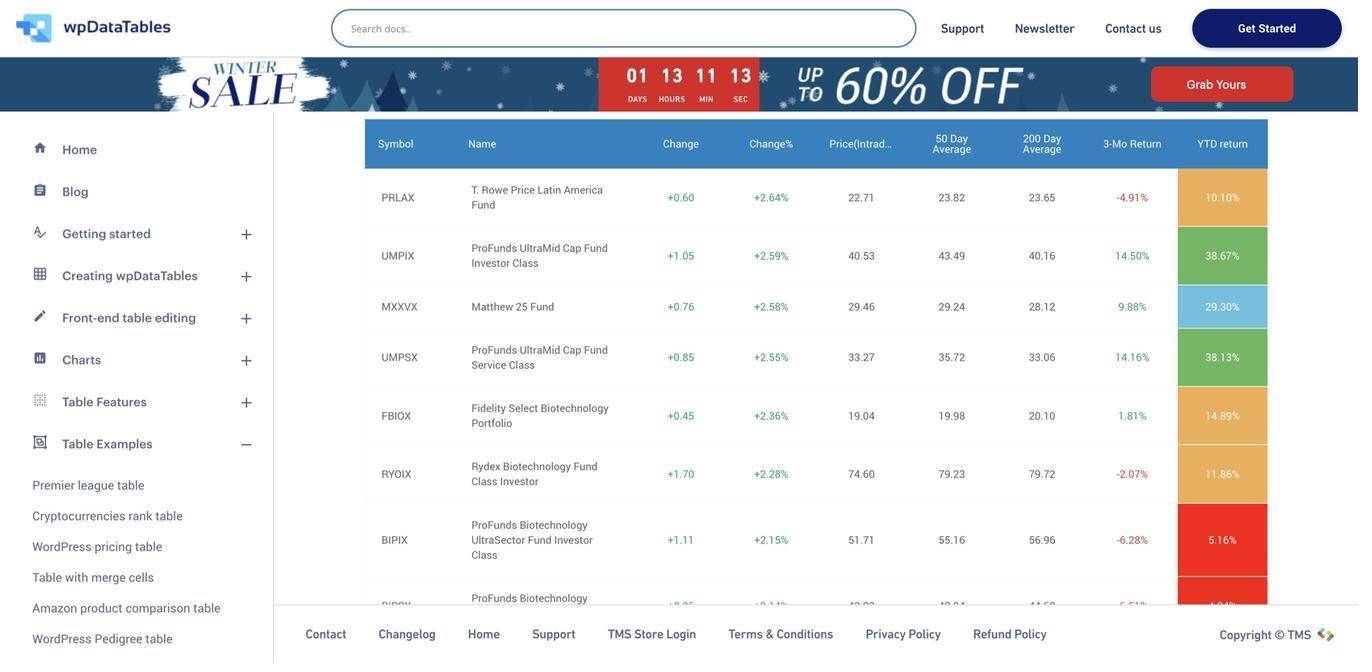Task type: vqa. For each thing, say whether or not it's contained in the screenshot.
Jan: activate to sort column ascending 'Element'
no



Task type: describe. For each thing, give the bounding box(es) containing it.
11
[[695, 64, 718, 87]]

pricing
[[95, 538, 132, 555]]

2.15
[[761, 532, 781, 547]]

examples
[[96, 437, 153, 451]]

79.23
[[939, 467, 966, 481]]

-6.51
[[1117, 598, 1141, 613]]

profunds biotechnology ultrasector fund investor class
[[472, 517, 593, 562]]

14.16
[[1116, 350, 1142, 364]]

class for profunds biotechnology ultrasector fund service class
[[592, 606, 618, 620]]

blog
[[62, 184, 89, 199]]

table with merge cells
[[32, 569, 154, 586]]

38.67
[[1206, 248, 1233, 263]]

wordpress for wordpress pedigree table
[[32, 630, 92, 647]]

day for 50 day average
[[951, 131, 969, 146]]

table examples
[[62, 437, 153, 451]]

terms & conditions
[[729, 627, 834, 641]]

0 vertical spatial support
[[941, 21, 985, 36]]

table features
[[62, 395, 147, 409]]

200
[[1024, 131, 1041, 146]]

policy for privacy policy
[[909, 627, 941, 641]]

29.46
[[849, 299, 875, 314]]

19.98
[[939, 408, 966, 423]]

ultrasector for profunds biotechnology ultrasector fund investor class
[[472, 532, 525, 547]]

day for 200 day average
[[1044, 131, 1062, 146]]

class for profunds ultramid cap fund investor class
[[513, 256, 539, 270]]

fund inside profunds biotechnology ultrasector fund investor class
[[528, 532, 552, 547]]

wpdatatables - tables and charts manager wordpress plugin image
[[16, 14, 171, 43]]

- for 6.28
[[1117, 532, 1120, 547]]

0.60
[[674, 190, 695, 204]]

contact for contact
[[306, 627, 346, 641]]

1.81
[[1119, 408, 1139, 423]]

6.51
[[1120, 598, 1141, 613]]

14.89
[[1206, 408, 1233, 423]]

contact for contact us
[[1106, 21, 1146, 36]]

3-mo return: activate to sort column ascending element
[[1088, 119, 1178, 168]]

investor for profunds ultramid cap fund investor class
[[472, 256, 510, 270]]

getting started link
[[10, 213, 264, 255]]

table for wordpress pricing table
[[135, 538, 162, 555]]

40.16
[[1029, 248, 1056, 263]]

front-
[[62, 311, 97, 325]]

getting started
[[62, 226, 151, 241]]

0 vertical spatial home link
[[10, 129, 264, 171]]

50 day average: activate to sort column ascending element
[[907, 119, 997, 168]]

11.86
[[1206, 467, 1233, 481]]

5.16
[[1209, 532, 1230, 547]]

getting
[[62, 226, 106, 241]]

-4.91
[[1117, 190, 1141, 204]]

1.11
[[674, 532, 695, 547]]

ultramid for investor
[[520, 241, 561, 255]]

policy for refund policy
[[1015, 627, 1047, 641]]

profunds for profunds ultramid cap fund investor class
[[472, 241, 517, 255]]

return
[[1220, 136, 1249, 151]]

charts link
[[10, 339, 264, 381]]

55.16
[[939, 532, 966, 547]]

table for wordpress pedigree table
[[145, 630, 173, 647]]

wordpress pricing table
[[32, 538, 162, 555]]

-2.07
[[1117, 467, 1141, 481]]

comparison
[[126, 600, 190, 616]]

contact link
[[306, 626, 346, 642]]

cryptocurrencies
[[32, 507, 125, 524]]

class for profunds biotechnology ultrasector fund investor class
[[472, 547, 498, 562]]

2.59
[[761, 248, 781, 263]]

wordpress for wordpress pricing table
[[32, 538, 92, 555]]

umpix
[[382, 248, 415, 263]]

grab yours
[[1187, 78, 1247, 91]]

56.96
[[1029, 532, 1056, 547]]

mxxvx
[[382, 299, 418, 314]]

biotechnology for profunds biotechnology ultrasector fund investor class
[[520, 517, 588, 532]]

league
[[78, 477, 114, 493]]

74.60
[[849, 467, 875, 481]]

with
[[65, 569, 88, 586]]

login
[[667, 627, 696, 641]]

contact us
[[1106, 21, 1162, 36]]

change%: activate to sort column ascending element
[[726, 119, 817, 168]]

name: activate to sort column ascending element
[[455, 119, 636, 168]]

2.14
[[761, 598, 781, 613]]

get started link
[[1193, 9, 1343, 48]]

200 day average: activate to sort column ascending element
[[997, 119, 1088, 168]]

premier
[[32, 477, 75, 493]]

sec
[[734, 95, 748, 104]]

Search input search field
[[351, 17, 905, 40]]

started
[[1259, 20, 1297, 36]]

cap for profunds ultramid cap fund investor class
[[563, 241, 582, 255]]

changelog
[[379, 627, 436, 641]]

mo
[[1113, 136, 1128, 151]]

prlax
[[382, 190, 415, 204]]

entries
[[1221, 88, 1256, 103]]

average for 50
[[933, 142, 972, 156]]

0.85
[[674, 350, 695, 364]]

end
[[97, 311, 120, 325]]

10.10
[[1206, 190, 1233, 204]]

- for 6.51
[[1117, 598, 1120, 613]]

2 13 from the left
[[730, 64, 752, 87]]

table for cryptocurrencies rank table
[[155, 507, 183, 524]]

Search form search field
[[351, 17, 905, 40]]

america
[[564, 182, 603, 197]]

fund inside profunds biotechnology ultrasector fund service class
[[528, 606, 552, 620]]

class inside the 'rydex biotechnology fund class investor'
[[472, 474, 498, 489]]

cap for profunds ultramid cap fund service class
[[563, 342, 582, 357]]

privacy
[[866, 627, 906, 641]]

service for biotechnology
[[555, 606, 589, 620]]

table examples link
[[10, 423, 264, 465]]

fbiox
[[382, 408, 411, 423]]

1 13 from the left
[[661, 64, 684, 87]]

0.45
[[674, 408, 695, 423]]

profunds biotechnology ultrasector fund service class
[[472, 591, 618, 620]]

fund inside profunds ultramid cap fund investor class
[[584, 241, 608, 255]]

amazon product comparison table
[[32, 600, 221, 616]]

store
[[635, 627, 664, 641]]

amazon product comparison table link
[[10, 593, 264, 624]]

fund inside profunds ultramid cap fund service class
[[584, 342, 608, 357]]

table with merge cells link
[[10, 562, 264, 593]]

print button
[[480, 42, 553, 74]]

product
[[80, 600, 123, 616]]

terms & conditions link
[[729, 626, 834, 642]]



Task type: locate. For each thing, give the bounding box(es) containing it.
profunds inside profunds biotechnology ultrasector fund service class
[[472, 591, 517, 605]]

table for front-end table editing
[[123, 311, 152, 325]]

support
[[941, 21, 985, 36], [532, 627, 576, 641]]

0 horizontal spatial home
[[62, 142, 97, 156]]

creating
[[62, 269, 113, 283]]

2 wordpress from the top
[[32, 630, 92, 647]]

biotechnology down fidelity select biotechnology portfolio on the left of page
[[503, 459, 571, 474]]

ultramid for service
[[520, 342, 561, 357]]

0 horizontal spatial day
[[951, 131, 969, 146]]

ryoix
[[382, 467, 412, 481]]

3-
[[1104, 136, 1113, 151]]

us
[[1149, 21, 1162, 36]]

9.88
[[1119, 299, 1139, 314]]

amazon
[[32, 600, 77, 616]]

biotechnology down the 'rydex biotechnology fund class investor' at bottom left
[[520, 517, 588, 532]]

investor
[[472, 256, 510, 270], [500, 474, 539, 489], [555, 532, 593, 547]]

3 profunds from the top
[[472, 517, 517, 532]]

price(intraday): activate to sort column ascending element
[[817, 119, 907, 168]]

average up 23.65
[[1023, 142, 1062, 156]]

profunds down rowe
[[472, 241, 517, 255]]

table for premier league table
[[117, 477, 144, 493]]

2 vertical spatial table
[[32, 569, 62, 586]]

table for table examples
[[62, 437, 94, 451]]

profunds down profunds biotechnology ultrasector fund investor class
[[472, 591, 517, 605]]

policy right privacy
[[909, 627, 941, 641]]

table for table with merge cells
[[32, 569, 62, 586]]

profunds for profunds biotechnology ultrasector fund investor class
[[472, 517, 517, 532]]

investor inside profunds biotechnology ultrasector fund investor class
[[555, 532, 593, 547]]

table up cryptocurrencies rank table link
[[117, 477, 144, 493]]

profunds inside profunds ultramid cap fund service class
[[472, 342, 517, 357]]

table right rank
[[155, 507, 183, 524]]

table right comparison on the bottom of page
[[193, 600, 221, 616]]

biotechnology inside profunds biotechnology ultrasector fund service class
[[520, 591, 588, 605]]

policy inside privacy policy link
[[909, 627, 941, 641]]

fund inside the 'rydex biotechnology fund class investor'
[[574, 459, 598, 474]]

0 vertical spatial investor
[[472, 256, 510, 270]]

-
[[1117, 190, 1120, 204], [1117, 467, 1120, 481], [1117, 532, 1120, 547], [1117, 598, 1120, 613]]

profunds inside profunds ultramid cap fund investor class
[[472, 241, 517, 255]]

profunds ultramid cap fund service class
[[472, 342, 608, 372]]

day inside 200 day average
[[1044, 131, 1062, 146]]

1 vertical spatial support link
[[532, 626, 576, 642]]

ultramid down t. rowe price latin america fund
[[520, 241, 561, 255]]

33.27
[[849, 350, 875, 364]]

profunds ultramid cap fund investor class
[[472, 241, 608, 270]]

ultramid down 25
[[520, 342, 561, 357]]

class inside profunds ultramid cap fund service class
[[509, 357, 535, 372]]

get
[[1239, 20, 1256, 36]]

2 vertical spatial investor
[[555, 532, 593, 547]]

50 day average
[[933, 131, 972, 156]]

- for 4.91
[[1117, 190, 1120, 204]]

4.84
[[1209, 598, 1230, 613]]

200 day average
[[1023, 131, 1062, 156]]

2 ultramid from the top
[[520, 342, 561, 357]]

service inside profunds ultramid cap fund service class
[[472, 357, 507, 372]]

1 vertical spatial ultrasector
[[472, 606, 525, 620]]

44.60
[[1029, 598, 1056, 613]]

1 horizontal spatial home
[[468, 627, 500, 641]]

fund inside t. rowe price latin america fund
[[472, 197, 496, 212]]

ultramid inside profunds ultramid cap fund investor class
[[520, 241, 561, 255]]

fidelity select biotechnology portfolio
[[472, 401, 609, 430]]

min
[[700, 95, 714, 104]]

4 profunds from the top
[[472, 591, 517, 605]]

wordpress up with
[[32, 538, 92, 555]]

0 vertical spatial service
[[472, 357, 507, 372]]

2 day from the left
[[1044, 131, 1062, 146]]

table down comparison on the bottom of page
[[145, 630, 173, 647]]

-6.28
[[1117, 532, 1141, 547]]

- down the 1.81
[[1117, 467, 1120, 481]]

ultrasector inside profunds biotechnology ultrasector fund service class
[[472, 606, 525, 620]]

2 profunds from the top
[[472, 342, 517, 357]]

1 day from the left
[[951, 131, 969, 146]]

wpdatatables
[[116, 269, 198, 283]]

ultramid inside profunds ultramid cap fund service class
[[520, 342, 561, 357]]

0 horizontal spatial home link
[[10, 129, 264, 171]]

cap up fidelity select biotechnology portfolio on the left of page
[[563, 342, 582, 357]]

2 cap from the top
[[563, 342, 582, 357]]

1 vertical spatial table
[[62, 437, 94, 451]]

tms right ©
[[1288, 628, 1312, 642]]

1 vertical spatial contact
[[306, 627, 346, 641]]

1 horizontal spatial policy
[[1015, 627, 1047, 641]]

service inside profunds biotechnology ultrasector fund service class
[[555, 606, 589, 620]]

1 horizontal spatial day
[[1044, 131, 1062, 146]]

cryptocurrencies rank table link
[[10, 501, 264, 531]]

2 policy from the left
[[1015, 627, 1047, 641]]

investor for rydex biotechnology fund class investor
[[500, 474, 539, 489]]

day right 50
[[951, 131, 969, 146]]

3 - from the top
[[1117, 532, 1120, 547]]

t.
[[472, 182, 479, 197]]

refund
[[974, 627, 1012, 641]]

home down profunds biotechnology ultrasector fund service class
[[468, 627, 500, 641]]

tms left "store"
[[608, 627, 632, 641]]

profunds for profunds biotechnology ultrasector fund service class
[[472, 591, 517, 605]]

1 horizontal spatial average
[[1023, 142, 1062, 156]]

2 average from the left
[[1023, 142, 1062, 156]]

01
[[627, 64, 649, 87]]

class up the tms store login link at the bottom of page
[[592, 606, 618, 620]]

1 vertical spatial support
[[532, 627, 576, 641]]

- down the mo
[[1117, 190, 1120, 204]]

43.49
[[939, 248, 966, 263]]

table up premier league table
[[62, 437, 94, 451]]

day
[[951, 131, 969, 146], [1044, 131, 1062, 146]]

profunds down matthew
[[472, 342, 517, 357]]

1.70
[[674, 467, 695, 481]]

class up profunds biotechnology ultrasector fund service class
[[472, 547, 498, 562]]

1 wordpress from the top
[[32, 538, 92, 555]]

2 - from the top
[[1117, 467, 1120, 481]]

wordpress pedigree table link
[[10, 624, 264, 654]]

0 horizontal spatial support
[[532, 627, 576, 641]]

0 horizontal spatial support link
[[532, 626, 576, 642]]

0 horizontal spatial service
[[472, 357, 507, 372]]

1 horizontal spatial support link
[[941, 20, 985, 36]]

class for profunds ultramid cap fund service class
[[509, 357, 535, 372]]

day inside '50 day average'
[[951, 131, 969, 146]]

matthew 25 fund
[[472, 299, 554, 314]]

1 horizontal spatial tms
[[1288, 628, 1312, 642]]

1 horizontal spatial 13
[[730, 64, 752, 87]]

1 horizontal spatial support
[[941, 21, 985, 36]]

cap inside profunds ultramid cap fund investor class
[[563, 241, 582, 255]]

table right end
[[123, 311, 152, 325]]

- down the -6.28
[[1117, 598, 1120, 613]]

table features link
[[10, 381, 264, 423]]

home link down profunds biotechnology ultrasector fund service class
[[468, 626, 500, 642]]

symbol: activate to sort column ascending element
[[365, 119, 455, 168]]

front-end table editing
[[62, 311, 196, 325]]

copyright © tms
[[1220, 628, 1312, 642]]

class up select on the bottom of page
[[509, 357, 535, 372]]

13 up hours
[[661, 64, 684, 87]]

grab
[[1187, 78, 1214, 91]]

blog link
[[10, 171, 264, 213]]

investor for profunds biotechnology ultrasector fund investor class
[[555, 532, 593, 547]]

newsletter
[[1015, 21, 1075, 36]]

79.72
[[1029, 467, 1056, 481]]

table left with
[[32, 569, 62, 586]]

service
[[472, 357, 507, 372], [555, 606, 589, 620]]

bipix
[[382, 532, 408, 547]]

wordpress pricing table link
[[10, 531, 264, 562]]

cap down america
[[563, 241, 582, 255]]

13 up "sec"
[[730, 64, 752, 87]]

charts
[[62, 353, 101, 367]]

1 policy from the left
[[909, 627, 941, 641]]

profunds inside profunds biotechnology ultrasector fund investor class
[[472, 517, 517, 532]]

29.30
[[1206, 299, 1233, 314]]

1 vertical spatial investor
[[500, 474, 539, 489]]

ytd
[[1198, 136, 1218, 151]]

investor down rydex
[[500, 474, 539, 489]]

premier league table link
[[10, 465, 264, 501]]

biotechnology
[[541, 401, 609, 415], [503, 459, 571, 474], [520, 517, 588, 532], [520, 591, 588, 605]]

1 vertical spatial service
[[555, 606, 589, 620]]

1 horizontal spatial service
[[555, 606, 589, 620]]

0 horizontal spatial average
[[933, 142, 972, 156]]

0 horizontal spatial policy
[[909, 627, 941, 641]]

- for 2.07
[[1117, 467, 1120, 481]]

investor up matthew
[[472, 256, 510, 270]]

change: activate to sort column ascending element
[[636, 119, 726, 168]]

2.64
[[761, 190, 781, 204]]

40.53
[[849, 248, 875, 263]]

biotechnology down profunds biotechnology ultrasector fund investor class
[[520, 591, 588, 605]]

privacy policy link
[[866, 626, 941, 642]]

biotechnology for profunds biotechnology ultrasector fund service class
[[520, 591, 588, 605]]

1 vertical spatial home
[[468, 627, 500, 641]]

day right 200
[[1044, 131, 1062, 146]]

1 profunds from the top
[[472, 241, 517, 255]]

ultrasector inside profunds biotechnology ultrasector fund investor class
[[472, 532, 525, 547]]

1 vertical spatial wordpress
[[32, 630, 92, 647]]

home link up blog
[[10, 129, 264, 171]]

tms store login
[[608, 627, 696, 641]]

service for ultramid
[[472, 357, 507, 372]]

average up 23.82
[[933, 142, 972, 156]]

class down rydex
[[472, 474, 498, 489]]

wordpress down amazon
[[32, 630, 92, 647]]

select
[[509, 401, 538, 415]]

class inside profunds ultramid cap fund investor class
[[513, 256, 539, 270]]

1 - from the top
[[1117, 190, 1120, 204]]

profunds for profunds ultramid cap fund service class
[[472, 342, 517, 357]]

biotechnology for rydex biotechnology fund class investor
[[503, 459, 571, 474]]

ultrasector down rydex
[[472, 532, 525, 547]]

0 vertical spatial cap
[[563, 241, 582, 255]]

investor inside profunds ultramid cap fund investor class
[[472, 256, 510, 270]]

table inside "link"
[[117, 477, 144, 493]]

average
[[933, 142, 972, 156], [1023, 142, 1062, 156]]

biotechnology inside the 'rydex biotechnology fund class investor'
[[503, 459, 571, 474]]

table down charts at the bottom
[[62, 395, 94, 409]]

bipsx
[[382, 598, 411, 613]]

terms
[[729, 627, 763, 641]]

- up -6.51
[[1117, 532, 1120, 547]]

investor up profunds biotechnology ultrasector fund service class
[[555, 532, 593, 547]]

tms store login link
[[608, 626, 696, 642]]

0 horizontal spatial 13
[[661, 64, 684, 87]]

table up cells
[[135, 538, 162, 555]]

class inside profunds biotechnology ultrasector fund investor class
[[472, 547, 498, 562]]

latin
[[538, 182, 561, 197]]

4.91
[[1120, 190, 1141, 204]]

rydex biotechnology fund class investor
[[472, 459, 598, 489]]

28.12
[[1029, 299, 1056, 314]]

2 ultrasector from the top
[[472, 606, 525, 620]]

0 horizontal spatial contact
[[306, 627, 346, 641]]

40.23
[[849, 598, 875, 613]]

ytd return: activate to sort column ascending element
[[1178, 119, 1269, 168]]

table for table features
[[62, 395, 94, 409]]

biotechnology inside profunds biotechnology ultrasector fund investor class
[[520, 517, 588, 532]]

0 vertical spatial table
[[62, 395, 94, 409]]

home up blog
[[62, 142, 97, 156]]

1 vertical spatial cap
[[563, 342, 582, 357]]

wordpress pedigree table
[[32, 630, 173, 647]]

class up 25
[[513, 256, 539, 270]]

0 vertical spatial support link
[[941, 20, 985, 36]]

&
[[766, 627, 774, 641]]

1 horizontal spatial home link
[[468, 626, 500, 642]]

1 vertical spatial ultramid
[[520, 342, 561, 357]]

1 ultramid from the top
[[520, 241, 561, 255]]

biotechnology right select on the bottom of page
[[541, 401, 609, 415]]

policy inside refund policy link
[[1015, 627, 1047, 641]]

0 vertical spatial home
[[62, 142, 97, 156]]

1 cap from the top
[[563, 241, 582, 255]]

1 average from the left
[[933, 142, 972, 156]]

features
[[96, 395, 147, 409]]

class inside profunds biotechnology ultrasector fund service class
[[592, 606, 618, 620]]

hours
[[659, 95, 686, 104]]

4 - from the top
[[1117, 598, 1120, 613]]

ultrasector for profunds biotechnology ultrasector fund service class
[[472, 606, 525, 620]]

columns
[[398, 50, 443, 66]]

investor inside the 'rydex biotechnology fund class investor'
[[500, 474, 539, 489]]

started
[[109, 226, 151, 241]]

privacy policy
[[866, 627, 941, 641]]

policy down '44.60'
[[1015, 627, 1047, 641]]

profunds down rydex
[[472, 517, 517, 532]]

1 horizontal spatial contact
[[1106, 21, 1146, 36]]

51.71
[[849, 532, 875, 547]]

0 vertical spatial wordpress
[[32, 538, 92, 555]]

biotechnology inside fidelity select biotechnology portfolio
[[541, 401, 609, 415]]

1.05
[[674, 248, 695, 263]]

umpsx
[[382, 350, 418, 364]]

ultrasector down profunds biotechnology ultrasector fund investor class
[[472, 606, 525, 620]]

0 vertical spatial ultrasector
[[472, 532, 525, 547]]

1 vertical spatial home link
[[468, 626, 500, 642]]

0 vertical spatial contact
[[1106, 21, 1146, 36]]

0 horizontal spatial tms
[[608, 627, 632, 641]]

2.58
[[761, 299, 781, 314]]

average for 200
[[1023, 142, 1062, 156]]

cap inside profunds ultramid cap fund service class
[[563, 342, 582, 357]]

0 vertical spatial ultramid
[[520, 241, 561, 255]]

print
[[514, 50, 538, 66]]

1 ultrasector from the top
[[472, 532, 525, 547]]



